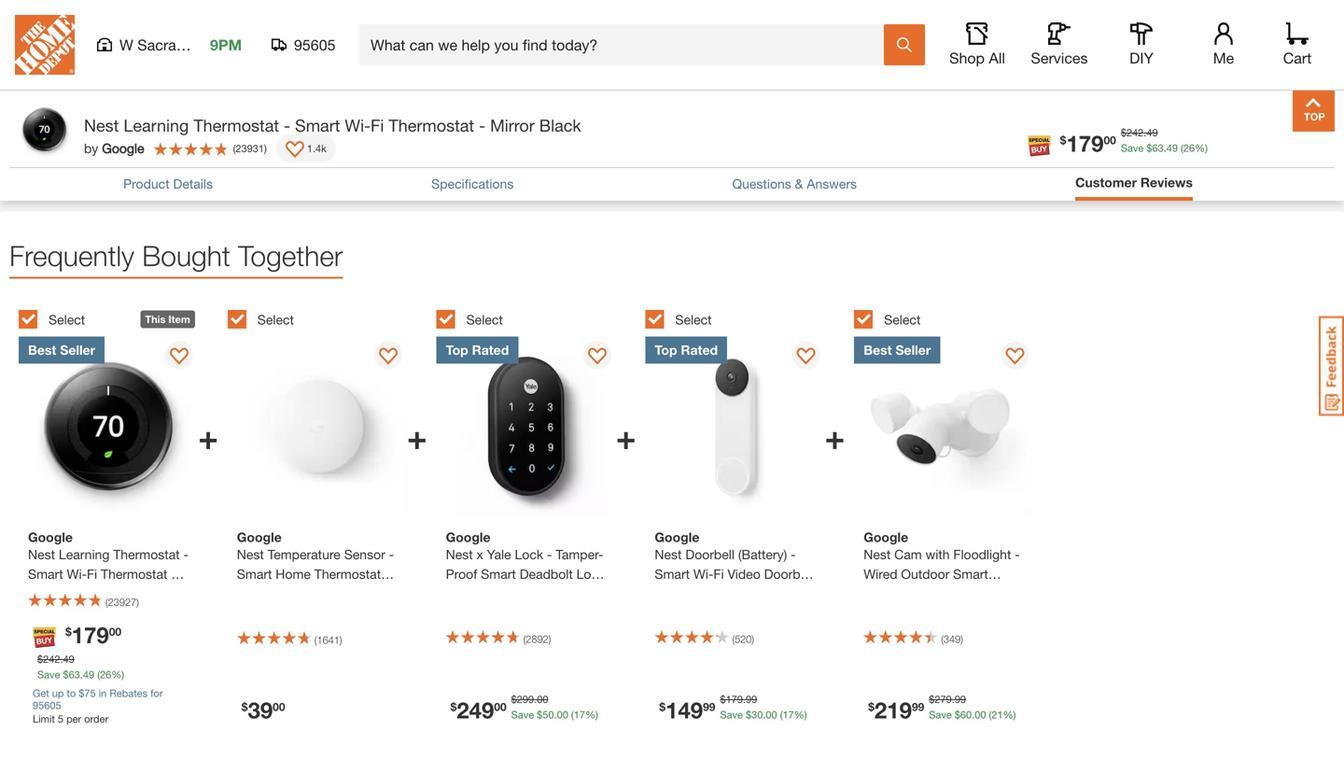 Task type: describe. For each thing, give the bounding box(es) containing it.
( inside the 1 / 5 group
[[97, 669, 100, 681]]

( inside $ 249 00 $ 299 . 00 save $ 50 . 00 ( 17 %)
[[571, 709, 574, 721]]

this item
[[145, 313, 190, 325]]

(battery)
[[738, 547, 787, 562]]

x
[[477, 547, 483, 562]]

yale
[[487, 547, 511, 562]]

top rated for 249
[[446, 342, 509, 358]]

select for 249
[[466, 312, 503, 327]]

0 vertical spatial wi-
[[345, 115, 371, 135]]

save for 149
[[720, 709, 743, 721]]

questions & answers
[[732, 176, 857, 191]]

learning
[[124, 115, 189, 135]]

$ inside $ 39 00
[[242, 700, 248, 713]]

smart inside google nest temperature sensor - smart home thermostat sensor
[[237, 566, 272, 582]]

nest learning thermostat - smart wi-fi thermostat - mirror black
[[84, 115, 581, 135]]

$ 242 . 49 save $ 63 . 49 ( 26 %) inside the 1 / 5 group
[[37, 653, 124, 681]]

of
[[54, 166, 65, 181]]

2 / 5 group
[[228, 299, 427, 750]]

specifications
[[432, 176, 514, 191]]

by
[[84, 141, 98, 156]]

google nest cam with floodlight - wired outdoor smart home security camera
[[864, 529, 1020, 601]]

cart link
[[1277, 22, 1318, 67]]

security
[[903, 586, 950, 601]]

60
[[961, 709, 972, 721]]

$ 149 99 $ 179 . 99 save $ 30 . 00 ( 17 %)
[[660, 693, 807, 723]]

$ 39 00
[[242, 697, 285, 723]]

diy button
[[1112, 22, 1172, 67]]

save inside the 1 / 5 group
[[37, 669, 60, 681]]

0 horizontal spatial thermostat
[[194, 115, 279, 135]]

bought
[[142, 239, 230, 272]]

What can we help you find today? search field
[[371, 25, 883, 64]]

0 horizontal spatial sensor
[[237, 586, 278, 601]]

%) for 249
[[585, 709, 598, 721]]

nest for google nest doorbell (battery) - smart wi-fi video doorbell camera - snow
[[655, 547, 682, 562]]

0 vertical spatial $ 242 . 49 save $ 63 . 49 ( 26 %)
[[1121, 127, 1208, 154]]

item
[[168, 313, 190, 325]]

249
[[457, 697, 494, 723]]

00 inside '$ 149 99 $ 179 . 99 save $ 30 . 00 ( 17 %)'
[[766, 709, 777, 721]]

cart
[[1284, 49, 1312, 67]]

me
[[1214, 49, 1235, 67]]

1 vertical spatial reviews
[[1141, 175, 1193, 190]]

top rated for 149
[[655, 342, 718, 358]]

179 inside the 1 / 5 group
[[72, 621, 109, 648]]

questions for questions & answers 494 questions
[[9, 60, 91, 80]]

4 / 5 group
[[646, 299, 845, 750]]

thermostat for -
[[389, 115, 474, 135]]

1 / 5 group
[[19, 299, 218, 750]]

494
[[9, 90, 31, 105]]

display image for rated
[[797, 348, 816, 366]]

+ inside the 1 / 5 group
[[198, 416, 218, 456]]

shop
[[950, 49, 985, 67]]

- inside 'google nest cam with floodlight - wired outdoor smart home security camera'
[[1015, 547, 1020, 562]]

00 inside $ 219 99 $ 279 . 99 save $ 60 . 00 ( 21 %)
[[975, 709, 986, 721]]

best seller inside 5 / 5 group
[[864, 342, 931, 358]]

) for 249
[[549, 633, 551, 645]]

top for 249
[[446, 342, 468, 358]]

1 horizontal spatial 5
[[69, 166, 76, 181]]

connect
[[505, 586, 554, 601]]

w sacramento 9pm
[[120, 36, 242, 54]]

1 vertical spatial doorbell
[[764, 566, 814, 582]]

google nest doorbell (battery) - smart wi-fi video doorbell camera - snow
[[655, 529, 814, 601]]

99 left the 30
[[703, 700, 716, 713]]

99 up the 30
[[746, 693, 757, 706]]

9pm
[[210, 36, 242, 54]]

display image inside 5 / 5 group
[[1006, 348, 1025, 366]]

$ 219 99 $ 279 . 99 save $ 60 . 00 ( 21 %)
[[869, 693, 1016, 723]]

w
[[120, 36, 133, 54]]

0 vertical spatial black
[[539, 115, 581, 135]]

deadbolt
[[520, 566, 573, 582]]

wi- inside the google nest doorbell (battery) - smart wi-fi video doorbell camera - snow
[[694, 566, 714, 582]]

smart inside 'google nest cam with floodlight - wired outdoor smart home security camera'
[[953, 566, 989, 582]]

4.8
[[9, 166, 28, 181]]

23931
[[236, 142, 264, 154]]

219
[[875, 697, 912, 723]]

0 vertical spatial $ 179 00
[[1060, 130, 1117, 156]]

1 horizontal spatial customer reviews
[[1076, 175, 1193, 190]]

details
[[173, 176, 213, 191]]

95605
[[294, 36, 336, 54]]

proof
[[446, 566, 477, 582]]

( 23931 )
[[233, 142, 267, 154]]

( 1641 )
[[314, 634, 342, 646]]

& for questions & answers
[[795, 176, 803, 191]]

product
[[123, 176, 170, 191]]

with inside 'google nest cam with floodlight - wired outdoor smart home security camera'
[[926, 547, 950, 562]]

feedback link image
[[1319, 316, 1345, 416]]

1641
[[317, 634, 340, 646]]

diy
[[1130, 49, 1154, 67]]

rated for 249
[[472, 342, 509, 358]]

00 inside $ 39 00
[[273, 700, 285, 713]]

shop all button
[[948, 22, 1007, 67]]

1 horizontal spatial 63
[[1153, 142, 1164, 154]]

5 / 5 group
[[855, 299, 1054, 750]]

best seller inside the 1 / 5 group
[[28, 342, 95, 358]]

179 inside '$ 149 99 $ 179 . 99 save $ 30 . 00 ( 17 %)'
[[726, 693, 743, 706]]

299
[[517, 693, 534, 706]]

seller for display image in the 5 / 5 group
[[896, 342, 931, 358]]

4.8 out of 5
[[9, 166, 76, 181]]

smart inside google nest x yale lock - tamper- proof smart deadbolt lock with nest connect - black suede
[[481, 566, 516, 582]]

limit 5 per order
[[33, 713, 108, 725]]

$ 249 00 $ 299 . 00 save $ 50 . 00 ( 17 %)
[[451, 693, 598, 723]]

suede
[[446, 606, 483, 621]]

fi inside the google nest doorbell (battery) - smart wi-fi video doorbell camera - snow
[[714, 566, 724, 582]]

top for 149
[[655, 342, 677, 358]]

) left 1.4k dropdown button
[[264, 142, 267, 154]]

1.4k button
[[276, 134, 336, 162]]

520
[[735, 633, 752, 645]]

snow
[[713, 586, 746, 601]]

rated for 149
[[681, 342, 718, 358]]

save for 219
[[929, 709, 952, 721]]

thermostat for sensor
[[314, 566, 381, 582]]

smart up 1.4k
[[295, 115, 340, 135]]

google nest temperature sensor - smart home thermostat sensor
[[237, 529, 394, 601]]

349
[[944, 633, 961, 645]]

( 2892 )
[[523, 633, 551, 645]]

149
[[666, 697, 703, 723]]

me button
[[1194, 22, 1254, 67]]

0 horizontal spatial customer reviews
[[9, 137, 160, 157]]

0 vertical spatial sensor
[[344, 547, 385, 562]]

google inside google nest temperature sensor - smart home thermostat sensor
[[237, 529, 282, 545]]

(23,931)
[[160, 166, 207, 181]]

google for 149
[[655, 529, 700, 545]]

242 inside the 1 / 5 group
[[43, 653, 60, 665]]

nest doorbell (battery) - smart wi-fi video doorbell camera - snow image
[[646, 336, 825, 516]]

all
[[989, 49, 1006, 67]]

floodlight
[[954, 547, 1012, 562]]

display image inside 3 / 5 group
[[588, 348, 607, 366]]

by google
[[84, 141, 144, 156]]

0 horizontal spatial fi
[[371, 115, 384, 135]]

outdoor
[[901, 566, 950, 582]]

order
[[84, 713, 108, 725]]

google nest x yale lock - tamper- proof smart deadbolt lock with nest connect - black suede
[[446, 529, 605, 621]]

google for 249
[[446, 529, 491, 545]]

product details
[[123, 176, 213, 191]]

tamper-
[[556, 547, 604, 562]]



Task type: locate. For each thing, give the bounding box(es) containing it.
) inside 5 / 5 group
[[961, 633, 963, 645]]

1 horizontal spatial reviews
[[1141, 175, 1193, 190]]

2 horizontal spatial thermostat
[[389, 115, 474, 135]]

wi- right 1.4k dropdown button
[[345, 115, 371, 135]]

179 right 149 on the bottom of page
[[726, 693, 743, 706]]

video
[[728, 566, 761, 582]]

5
[[69, 166, 76, 181], [58, 713, 64, 725]]

179 down "services"
[[1067, 130, 1104, 156]]

%) for 149
[[794, 709, 807, 721]]

17
[[574, 709, 585, 721], [783, 709, 794, 721]]

1 top rated from the left
[[446, 342, 509, 358]]

sensor down temperature
[[237, 586, 278, 601]]

with inside google nest x yale lock - tamper- proof smart deadbolt lock with nest connect - black suede
[[446, 586, 470, 601]]

( inside '$ 149 99 $ 179 . 99 save $ 30 . 00 ( 17 %)'
[[780, 709, 783, 721]]

0 vertical spatial customer reviews
[[9, 137, 160, 157]]

seller inside the 1 / 5 group
[[60, 342, 95, 358]]

1 horizontal spatial best seller
[[864, 342, 931, 358]]

63 down diy
[[1153, 142, 1164, 154]]

0 vertical spatial fi
[[371, 115, 384, 135]]

black inside google nest x yale lock - tamper- proof smart deadbolt lock with nest connect - black suede
[[567, 586, 599, 601]]

0 horizontal spatial with
[[446, 586, 470, 601]]

customer reviews button
[[1076, 173, 1193, 196], [1076, 173, 1193, 192]]

black right the mirror
[[539, 115, 581, 135]]

with
[[926, 547, 950, 562], [446, 586, 470, 601]]

1 horizontal spatial with
[[926, 547, 950, 562]]

1 select from the left
[[49, 312, 85, 327]]

camera left snow
[[655, 586, 701, 601]]

5 inside the 1 / 5 group
[[58, 713, 64, 725]]

nest left temperature
[[237, 547, 264, 562]]

3 select from the left
[[466, 312, 503, 327]]

0 horizontal spatial $ 179 00
[[65, 621, 121, 648]]

2 best from the left
[[864, 342, 892, 358]]

2892
[[526, 633, 549, 645]]

39
[[248, 697, 273, 723]]

$ 179 00
[[1060, 130, 1117, 156], [65, 621, 121, 648]]

save inside '$ 149 99 $ 179 . 99 save $ 30 . 00 ( 17 %)'
[[720, 709, 743, 721]]

nest x yale lock - tamper-proof smart deadbolt lock with nest connect - black suede image
[[437, 336, 616, 516]]

frequently bought together
[[9, 239, 343, 272]]

1 vertical spatial lock
[[577, 566, 605, 582]]

%) for 219
[[1003, 709, 1016, 721]]

5 left per
[[58, 713, 64, 725]]

1 horizontal spatial top
[[655, 342, 677, 358]]

save
[[1121, 142, 1144, 154], [37, 669, 60, 681], [511, 709, 534, 721], [720, 709, 743, 721], [929, 709, 952, 721]]

1 horizontal spatial display image
[[797, 348, 816, 366]]

50
[[543, 709, 554, 721]]

product image image
[[14, 99, 75, 160]]

nest up proof
[[446, 547, 473, 562]]

1 top from the left
[[446, 342, 468, 358]]

google inside google nest x yale lock - tamper- proof smart deadbolt lock with nest connect - black suede
[[446, 529, 491, 545]]

( inside $ 219 99 $ 279 . 99 save $ 60 . 00 ( 21 %)
[[989, 709, 992, 721]]

0 vertical spatial 63
[[1153, 142, 1164, 154]]

)
[[264, 142, 267, 154], [549, 633, 551, 645], [752, 633, 755, 645], [961, 633, 963, 645], [340, 634, 342, 646]]

nest cam with floodlight - wired outdoor smart home security camera image
[[855, 336, 1034, 516]]

63 up per
[[69, 669, 80, 681]]

1 17 from the left
[[574, 709, 585, 721]]

display image inside 1.4k dropdown button
[[286, 141, 304, 160]]

thermostat down temperature
[[314, 566, 381, 582]]

17 right the 30
[[783, 709, 794, 721]]

specifications button
[[432, 174, 514, 194], [432, 174, 514, 194]]

0 horizontal spatial customer
[[9, 137, 88, 157]]

2 camera from the left
[[954, 586, 1000, 601]]

0 vertical spatial lock
[[515, 547, 544, 562]]

display image for seller
[[170, 348, 189, 366]]

smart down floodlight
[[953, 566, 989, 582]]

2 + from the left
[[407, 416, 427, 456]]

%) inside '$ 149 99 $ 179 . 99 save $ 30 . 00 ( 17 %)'
[[794, 709, 807, 721]]

save down 279
[[929, 709, 952, 721]]

1 vertical spatial $ 179 00
[[65, 621, 121, 648]]

%) inside the 1 / 5 group
[[111, 669, 124, 681]]

0 horizontal spatial best seller
[[28, 342, 95, 358]]

doorbell up video at the bottom right of the page
[[686, 547, 735, 562]]

questions & answers 494 questions
[[9, 60, 181, 105]]

display image
[[170, 348, 189, 366], [797, 348, 816, 366]]

customer
[[9, 137, 88, 157], [1076, 175, 1137, 190]]

1 seller from the left
[[60, 342, 95, 358]]

save down diy
[[1121, 142, 1144, 154]]

google inside 'google nest cam with floodlight - wired outdoor smart home security camera'
[[864, 529, 909, 545]]

0 horizontal spatial home
[[276, 566, 311, 582]]

1 horizontal spatial &
[[795, 176, 803, 191]]

1 vertical spatial answers
[[807, 176, 857, 191]]

0 horizontal spatial answers
[[111, 60, 181, 80]]

smart inside the google nest doorbell (battery) - smart wi-fi video doorbell camera - snow
[[655, 566, 690, 582]]

wired
[[864, 566, 898, 582]]

1 horizontal spatial 17
[[783, 709, 794, 721]]

) up $ 219 99 $ 279 . 99 save $ 60 . 00 ( 21 %)
[[961, 633, 963, 645]]

select inside 5 / 5 group
[[884, 312, 921, 327]]

1 vertical spatial 26
[[100, 669, 111, 681]]

rated inside 3 / 5 group
[[472, 342, 509, 358]]

rated
[[472, 342, 509, 358], [681, 342, 718, 358]]

0 horizontal spatial 26
[[100, 669, 111, 681]]

) inside 2 / 5 group
[[340, 634, 342, 646]]

) down google nest temperature sensor - smart home thermostat sensor
[[340, 634, 342, 646]]

answers
[[111, 60, 181, 80], [807, 176, 857, 191]]

lock down tamper- on the left
[[577, 566, 605, 582]]

1 vertical spatial with
[[446, 586, 470, 601]]

black down tamper- on the left
[[567, 586, 599, 601]]

display image
[[286, 141, 304, 160], [379, 348, 398, 366], [588, 348, 607, 366], [1006, 348, 1025, 366]]

2 top rated from the left
[[655, 342, 718, 358]]

fi
[[371, 115, 384, 135], [714, 566, 724, 582]]

1.4k
[[307, 142, 327, 154]]

best inside the 1 / 5 group
[[28, 342, 56, 358]]

1 rated from the left
[[472, 342, 509, 358]]

2 best seller from the left
[[864, 342, 931, 358]]

242 down diy
[[1127, 127, 1144, 139]]

1 horizontal spatial doorbell
[[764, 566, 814, 582]]

0 horizontal spatial camera
[[655, 586, 701, 601]]

smart
[[295, 115, 340, 135], [237, 566, 272, 582], [481, 566, 516, 582], [655, 566, 690, 582], [953, 566, 989, 582]]

1 horizontal spatial customer
[[1076, 175, 1137, 190]]

nest
[[84, 115, 119, 135], [237, 547, 264, 562], [446, 547, 473, 562], [655, 547, 682, 562], [864, 547, 891, 562], [474, 586, 501, 601]]

30
[[752, 709, 763, 721]]

wi-
[[345, 115, 371, 135], [694, 566, 714, 582]]

1 vertical spatial black
[[567, 586, 599, 601]]

save left the 30
[[720, 709, 743, 721]]

1 horizontal spatial camera
[[954, 586, 1000, 601]]

5 select from the left
[[884, 312, 921, 327]]

rated inside 4 / 5 group
[[681, 342, 718, 358]]

+ for 4 / 5 group
[[825, 416, 845, 456]]

.
[[1144, 127, 1147, 139], [1164, 142, 1167, 154], [60, 653, 63, 665], [80, 669, 83, 681], [534, 693, 537, 706], [743, 693, 746, 706], [952, 693, 955, 706], [554, 709, 557, 721], [763, 709, 766, 721], [972, 709, 975, 721]]

17 inside '$ 149 99 $ 179 . 99 save $ 30 . 00 ( 17 %)'
[[783, 709, 794, 721]]

0 horizontal spatial &
[[95, 60, 107, 80]]

nest right tamper- on the left
[[655, 547, 682, 562]]

thermostat up 23931 in the left top of the page
[[194, 115, 279, 135]]

the home depot logo image
[[15, 15, 75, 75]]

& for questions & answers 494 questions
[[95, 60, 107, 80]]

save inside $ 249 00 $ 299 . 00 save $ 50 . 00 ( 17 %)
[[511, 709, 534, 721]]

0 horizontal spatial lock
[[515, 547, 544, 562]]

top rated inside 4 / 5 group
[[655, 342, 718, 358]]

lock up deadbolt
[[515, 547, 544, 562]]

1 vertical spatial 5
[[58, 713, 64, 725]]

this
[[145, 313, 166, 325]]

) for 219
[[961, 633, 963, 645]]

3 / 5 group
[[437, 299, 636, 750]]

1 + from the left
[[198, 416, 218, 456]]

together
[[238, 239, 343, 272]]

1 vertical spatial &
[[795, 176, 803, 191]]

1 horizontal spatial rated
[[681, 342, 718, 358]]

%) inside $ 219 99 $ 279 . 99 save $ 60 . 00 ( 21 %)
[[1003, 709, 1016, 721]]

1 horizontal spatial seller
[[896, 342, 931, 358]]

$ 179 00 inside the 1 / 5 group
[[65, 621, 121, 648]]

0 horizontal spatial $ 242 . 49 save $ 63 . 49 ( 26 %)
[[37, 653, 124, 681]]

sensor right temperature
[[344, 547, 385, 562]]

1 horizontal spatial $ 242 . 49 save $ 63 . 49 ( 26 %)
[[1121, 127, 1208, 154]]

questions
[[9, 60, 91, 80], [35, 90, 94, 105], [732, 176, 792, 191]]

1 horizontal spatial sensor
[[344, 547, 385, 562]]

0 vertical spatial 26
[[1184, 142, 1195, 154]]

doorbell
[[686, 547, 735, 562], [764, 566, 814, 582]]

fi up snow
[[714, 566, 724, 582]]

nest for google nest x yale lock - tamper- proof smart deadbolt lock with nest connect - black suede
[[446, 547, 473, 562]]

nest for google nest cam with floodlight - wired outdoor smart home security camera
[[864, 547, 891, 562]]

2 17 from the left
[[783, 709, 794, 721]]

0 vertical spatial 242
[[1127, 127, 1144, 139]]

) for 149
[[752, 633, 755, 645]]

services button
[[1030, 22, 1090, 67]]

wi- up snow
[[694, 566, 714, 582]]

17 inside $ 249 00 $ 299 . 00 save $ 50 . 00 ( 17 %)
[[574, 709, 585, 721]]

home inside google nest temperature sensor - smart home thermostat sensor
[[276, 566, 311, 582]]

4 + from the left
[[825, 416, 845, 456]]

smart down temperature
[[237, 566, 272, 582]]

179
[[1067, 130, 1104, 156], [72, 621, 109, 648], [726, 693, 743, 706]]

$ 242 . 49 save $ 63 . 49 ( 26 %) up per
[[37, 653, 124, 681]]

1 vertical spatial 63
[[69, 669, 80, 681]]

) down connect
[[549, 633, 551, 645]]

26
[[1184, 142, 1195, 154], [100, 669, 111, 681]]

select inside 2 / 5 group
[[258, 312, 294, 327]]

per
[[66, 713, 81, 725]]

1 display image from the left
[[170, 348, 189, 366]]

google
[[102, 141, 144, 156], [237, 529, 282, 545], [446, 529, 491, 545], [655, 529, 700, 545], [864, 529, 909, 545]]

1 horizontal spatial answers
[[807, 176, 857, 191]]

( 520 )
[[732, 633, 755, 645]]

smart down yale
[[481, 566, 516, 582]]

0 horizontal spatial 63
[[69, 669, 80, 681]]

fi right 1.4k dropdown button
[[371, 115, 384, 135]]

21
[[992, 709, 1003, 721]]

1 best seller from the left
[[28, 342, 95, 358]]

services
[[1031, 49, 1088, 67]]

with up outdoor
[[926, 547, 950, 562]]

questions & answers button
[[732, 174, 857, 194], [732, 174, 857, 194]]

nest up by
[[84, 115, 119, 135]]

( 349 )
[[941, 633, 963, 645]]

2 display image from the left
[[797, 348, 816, 366]]

frequently
[[9, 239, 134, 272]]

save down 299
[[511, 709, 534, 721]]

0 vertical spatial with
[[926, 547, 950, 562]]

0 horizontal spatial 179
[[72, 621, 109, 648]]

top button
[[1293, 90, 1335, 132]]

%) inside $ 249 00 $ 299 . 00 save $ 50 . 00 ( 17 %)
[[585, 709, 598, 721]]

answers for questions & answers
[[807, 176, 857, 191]]

1 horizontal spatial top rated
[[655, 342, 718, 358]]

1 vertical spatial wi-
[[694, 566, 714, 582]]

nest temperature sensor - smart home thermostat sensor image
[[228, 336, 407, 516]]

0 vertical spatial answers
[[111, 60, 181, 80]]

camera inside 'google nest cam with floodlight - wired outdoor smart home security camera'
[[954, 586, 1000, 601]]

2 rated from the left
[[681, 342, 718, 358]]

1 horizontal spatial home
[[864, 586, 899, 601]]

sacramento
[[137, 36, 219, 54]]

nest inside the google nest doorbell (battery) - smart wi-fi video doorbell camera - snow
[[655, 547, 682, 562]]

nest inside google nest temperature sensor - smart home thermostat sensor
[[237, 547, 264, 562]]

99 up 60
[[955, 693, 966, 706]]

+
[[198, 416, 218, 456], [407, 416, 427, 456], [616, 416, 636, 456], [825, 416, 845, 456]]

63
[[1153, 142, 1164, 154], [69, 669, 80, 681]]

99
[[746, 693, 757, 706], [955, 693, 966, 706], [703, 700, 716, 713], [912, 700, 925, 713]]

0 horizontal spatial best
[[28, 342, 56, 358]]

4 select from the left
[[675, 312, 712, 327]]

out
[[31, 166, 50, 181]]

0 vertical spatial home
[[276, 566, 311, 582]]

17 right 50
[[574, 709, 585, 721]]

1 horizontal spatial 242
[[1127, 127, 1144, 139]]

save for 249
[[511, 709, 534, 721]]

$ 242 . 49 save $ 63 . 49 ( 26 %) down diy
[[1121, 127, 1208, 154]]

26 inside the 1 / 5 group
[[100, 669, 111, 681]]

+ inside 4 / 5 group
[[825, 416, 845, 456]]

questions for questions & answers
[[732, 176, 792, 191]]

cam
[[895, 547, 922, 562]]

2 seller from the left
[[896, 342, 931, 358]]

+ inside 2 / 5 group
[[407, 416, 427, 456]]

179 up order
[[72, 621, 109, 648]]

thermostat
[[194, 115, 279, 135], [389, 115, 474, 135], [314, 566, 381, 582]]

black
[[539, 115, 581, 135], [567, 586, 599, 601]]

seller inside 5 / 5 group
[[896, 342, 931, 358]]

home down wired
[[864, 586, 899, 601]]

0 horizontal spatial 5
[[58, 713, 64, 725]]

0 vertical spatial reviews
[[93, 137, 160, 157]]

0 vertical spatial 179
[[1067, 130, 1104, 156]]

1 vertical spatial customer reviews
[[1076, 175, 1193, 190]]

0 vertical spatial &
[[95, 60, 107, 80]]

279
[[935, 693, 952, 706]]

select inside 4 / 5 group
[[675, 312, 712, 327]]

( inside 2 / 5 group
[[314, 634, 317, 646]]

0 horizontal spatial 17
[[574, 709, 585, 721]]

) inside 4 / 5 group
[[752, 633, 755, 645]]

2 select from the left
[[258, 312, 294, 327]]

) inside 3 / 5 group
[[549, 633, 551, 645]]

smart left video at the bottom right of the page
[[655, 566, 690, 582]]

& inside questions & answers 494 questions
[[95, 60, 107, 80]]

nest inside 'google nest cam with floodlight - wired outdoor smart home security camera'
[[864, 547, 891, 562]]

2 vertical spatial questions
[[732, 176, 792, 191]]

select for 149
[[675, 312, 712, 327]]

sensor
[[344, 547, 385, 562], [237, 586, 278, 601]]

+ inside 3 / 5 group
[[616, 416, 636, 456]]

limit
[[33, 713, 55, 725]]

display image inside the 1 / 5 group
[[170, 348, 189, 366]]

17 for 149
[[783, 709, 794, 721]]

top rated
[[446, 342, 509, 358], [655, 342, 718, 358]]

home inside 'google nest cam with floodlight - wired outdoor smart home security camera'
[[864, 586, 899, 601]]

nest up wired
[[864, 547, 891, 562]]

00 inside the 1 / 5 group
[[109, 625, 121, 638]]

1 camera from the left
[[655, 586, 701, 601]]

$ 179 00 up order
[[65, 621, 121, 648]]

doorbell down the (battery)
[[764, 566, 814, 582]]

1 vertical spatial home
[[864, 586, 899, 601]]

0 horizontal spatial rated
[[472, 342, 509, 358]]

0 horizontal spatial doorbell
[[686, 547, 735, 562]]

1 horizontal spatial best
[[864, 342, 892, 358]]

0 vertical spatial customer
[[9, 137, 88, 157]]

google inside the google nest doorbell (battery) - smart wi-fi video doorbell camera - snow
[[655, 529, 700, 545]]

save inside $ 219 99 $ 279 . 99 save $ 60 . 00 ( 21 %)
[[929, 709, 952, 721]]

best inside 5 / 5 group
[[864, 342, 892, 358]]

1 vertical spatial 242
[[43, 653, 60, 665]]

+ for 3 / 5 group
[[616, 416, 636, 456]]

63 inside the 1 / 5 group
[[69, 669, 80, 681]]

temperature
[[268, 547, 341, 562]]

nest up "suede"
[[474, 586, 501, 601]]

1 vertical spatial questions
[[35, 90, 94, 105]]

answers for questions & answers 494 questions
[[111, 60, 181, 80]]

best seller
[[28, 342, 95, 358], [864, 342, 931, 358]]

) down video at the bottom right of the page
[[752, 633, 755, 645]]

thermostat up specifications
[[389, 115, 474, 135]]

camera inside the google nest doorbell (battery) - smart wi-fi video doorbell camera - snow
[[655, 586, 701, 601]]

242 up limit
[[43, 653, 60, 665]]

google for 219
[[864, 529, 909, 545]]

1 horizontal spatial lock
[[577, 566, 605, 582]]

&
[[95, 60, 107, 80], [795, 176, 803, 191]]

95605 button
[[272, 35, 336, 54]]

0 vertical spatial doorbell
[[686, 547, 735, 562]]

+ for 2 / 5 group
[[407, 416, 427, 456]]

1 best from the left
[[28, 342, 56, 358]]

0 vertical spatial questions
[[9, 60, 91, 80]]

$
[[1121, 127, 1127, 139], [1060, 133, 1067, 147], [1147, 142, 1153, 154], [65, 625, 72, 638], [37, 653, 43, 665], [63, 669, 69, 681], [511, 693, 517, 706], [720, 693, 726, 706], [929, 693, 935, 706], [242, 700, 248, 713], [451, 700, 457, 713], [660, 700, 666, 713], [869, 700, 875, 713], [537, 709, 543, 721], [746, 709, 752, 721], [955, 709, 961, 721]]

select for 219
[[884, 312, 921, 327]]

0 horizontal spatial display image
[[170, 348, 189, 366]]

with down proof
[[446, 586, 470, 601]]

seller for display icon within the the 1 / 5 group
[[60, 342, 95, 358]]

display image inside 4 / 5 group
[[797, 348, 816, 366]]

0 horizontal spatial top
[[446, 342, 468, 358]]

1 horizontal spatial wi-
[[694, 566, 714, 582]]

shop all
[[950, 49, 1006, 67]]

save up limit
[[37, 669, 60, 681]]

1 vertical spatial fi
[[714, 566, 724, 582]]

thermostat inside google nest temperature sensor - smart home thermostat sensor
[[314, 566, 381, 582]]

0 horizontal spatial seller
[[60, 342, 95, 358]]

top inside 4 / 5 group
[[655, 342, 677, 358]]

top inside 3 / 5 group
[[446, 342, 468, 358]]

1 horizontal spatial fi
[[714, 566, 724, 582]]

1 vertical spatial customer
[[1076, 175, 1137, 190]]

select inside the 1 / 5 group
[[49, 312, 85, 327]]

camera down floodlight
[[954, 586, 1000, 601]]

1 vertical spatial 179
[[72, 621, 109, 648]]

5 right of
[[69, 166, 76, 181]]

$ 179 00 down "services"
[[1060, 130, 1117, 156]]

2 top from the left
[[655, 342, 677, 358]]

17 for 249
[[574, 709, 585, 721]]

nest for google nest temperature sensor - smart home thermostat sensor
[[237, 547, 264, 562]]

seller
[[60, 342, 95, 358], [896, 342, 931, 358]]

camera
[[655, 586, 701, 601], [954, 586, 1000, 601]]

answers inside questions & answers 494 questions
[[111, 60, 181, 80]]

0 horizontal spatial reviews
[[93, 137, 160, 157]]

0 horizontal spatial 242
[[43, 653, 60, 665]]

top rated inside 3 / 5 group
[[446, 342, 509, 358]]

0 vertical spatial 5
[[69, 166, 76, 181]]

select inside 3 / 5 group
[[466, 312, 503, 327]]

1 horizontal spatial thermostat
[[314, 566, 381, 582]]

mirror
[[490, 115, 535, 135]]

1 horizontal spatial 179
[[726, 693, 743, 706]]

2 vertical spatial 179
[[726, 693, 743, 706]]

3 + from the left
[[616, 416, 636, 456]]

home down temperature
[[276, 566, 311, 582]]

2 horizontal spatial 179
[[1067, 130, 1104, 156]]

- inside google nest temperature sensor - smart home thermostat sensor
[[389, 547, 394, 562]]

1 horizontal spatial 26
[[1184, 142, 1195, 154]]

1 vertical spatial sensor
[[237, 586, 278, 601]]

0 horizontal spatial wi-
[[345, 115, 371, 135]]

99 left 279
[[912, 700, 925, 713]]

$ 242 . 49 save $ 63 . 49 ( 26 %)
[[1121, 127, 1208, 154], [37, 653, 124, 681]]



Task type: vqa. For each thing, say whether or not it's contained in the screenshot.
second Tool from the bottom
no



